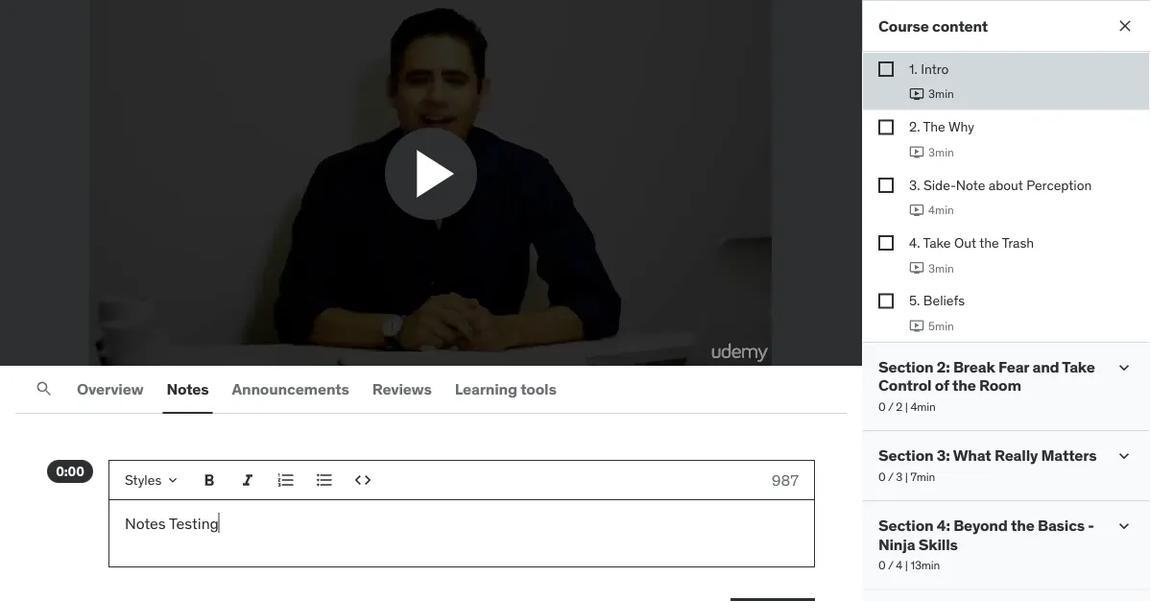 Task type: describe. For each thing, give the bounding box(es) containing it.
4
[[896, 558, 903, 573]]

small image
[[1115, 358, 1134, 377]]

2
[[896, 399, 903, 414]]

0 inside section 4: beyond the basics - ninja skills 0 / 4 | 13min
[[879, 558, 886, 573]]

5min
[[929, 318, 954, 333]]

settings image
[[746, 332, 769, 355]]

section for /
[[879, 446, 934, 465]]

xsmall image for 3. side-note about perception
[[879, 177, 894, 193]]

play beliefs image
[[909, 318, 925, 334]]

learning
[[455, 379, 517, 398]]

0:00 / 3:05
[[175, 335, 243, 352]]

section 4: beyond the basics - ninja skills button
[[879, 516, 1100, 554]]

| inside section 3: what really matters 0 / 3 | 7min
[[905, 469, 908, 484]]

0 inside section 2: break fear and take control of the room 0 / 2 | 4min
[[879, 399, 886, 414]]

reviews
[[372, 379, 432, 398]]

basics
[[1038, 516, 1085, 536]]

the
[[923, 118, 946, 135]]

section 2: break fear and take control of the room button
[[879, 357, 1100, 395]]

xsmall image for 4. take out the trash
[[879, 235, 894, 251]]

control
[[879, 376, 932, 395]]

fear
[[999, 357, 1030, 377]]

4.
[[909, 234, 921, 251]]

really
[[995, 446, 1038, 465]]

about
[[989, 176, 1024, 193]]

2:
[[937, 357, 950, 377]]

7min
[[911, 469, 935, 484]]

1.
[[909, 60, 918, 77]]

section 3: what really matters button
[[879, 446, 1100, 465]]

xsmall image for 2. the why
[[879, 119, 894, 135]]

take inside section 2: break fear and take control of the room 0 / 2 | 4min
[[1062, 357, 1095, 377]]

5.
[[909, 292, 920, 309]]

xsmall image inside styles dropdown button
[[165, 472, 181, 488]]

notes for notes testing
[[125, 513, 166, 533]]

subtitles image
[[710, 332, 733, 355]]

3. side-note about perception
[[909, 176, 1092, 193]]

bullets image
[[315, 471, 334, 490]]

0:00 for 0:00
[[56, 463, 84, 480]]

progress bar slider
[[12, 304, 851, 327]]

3min for intro
[[929, 87, 954, 101]]

course content
[[879, 16, 988, 35]]

4:
[[937, 516, 951, 536]]

code image
[[354, 471, 373, 490]]

section 3: what really matters 0 / 3 | 7min
[[879, 446, 1097, 484]]

beyond
[[954, 516, 1008, 536]]

xsmall image for 5. beliefs
[[879, 293, 894, 309]]

unmute image
[[637, 332, 660, 355]]

the inside section 2: break fear and take control of the room 0 / 2 | 4min
[[953, 376, 976, 395]]

3
[[896, 469, 903, 484]]

side-
[[924, 176, 956, 193]]

2. the why
[[909, 118, 975, 135]]

go to next lecture image
[[834, 158, 865, 189]]

xsmall image for 1. intro
[[879, 61, 894, 77]]

perception
[[1027, 176, 1092, 193]]

/ inside section 2: break fear and take control of the room 0 / 2 | 4min
[[888, 399, 894, 414]]

play intro image
[[909, 86, 925, 102]]

beliefs
[[924, 292, 965, 309]]

the for out
[[980, 234, 999, 251]]

0 vertical spatial take
[[923, 234, 951, 251]]

4min inside section 2: break fear and take control of the room 0 / 2 | 4min
[[911, 399, 936, 414]]

of
[[935, 376, 949, 395]]

3:
[[937, 446, 950, 465]]

announcements button
[[228, 366, 353, 412]]

the for beyond
[[1011, 516, 1035, 536]]



Task type: vqa. For each thing, say whether or not it's contained in the screenshot.
Trash
yes



Task type: locate. For each thing, give the bounding box(es) containing it.
3 3min from the top
[[929, 261, 954, 275]]

1 horizontal spatial take
[[1062, 357, 1095, 377]]

announcements
[[232, 379, 349, 398]]

section inside section 4: beyond the basics - ninja skills 0 / 4 | 13min
[[879, 516, 934, 536]]

small image right 'matters'
[[1115, 447, 1134, 466]]

| right 3
[[905, 469, 908, 484]]

3min
[[929, 87, 954, 101], [929, 145, 954, 159], [929, 261, 954, 275]]

overview button
[[73, 366, 147, 412]]

0 vertical spatial xsmall image
[[879, 61, 894, 77]]

2 | from the top
[[905, 469, 908, 484]]

4min right play side-note about perception image
[[929, 203, 954, 217]]

italic image
[[238, 471, 258, 490]]

/ left 4
[[888, 558, 894, 573]]

notes button
[[163, 366, 213, 412]]

0:00 for 0:00 / 3:05
[[175, 335, 203, 352]]

0 vertical spatial 0
[[879, 399, 886, 414]]

section 2: break fear and take control of the room 0 / 2 | 4min
[[879, 357, 1095, 414]]

2 0 from the top
[[879, 469, 886, 484]]

1 horizontal spatial the
[[980, 234, 999, 251]]

small image right -
[[1115, 517, 1134, 536]]

3min for take
[[929, 261, 954, 275]]

3 section from the top
[[879, 516, 934, 536]]

2 horizontal spatial the
[[1011, 516, 1035, 536]]

4. take out the trash
[[909, 234, 1034, 251]]

0 left 3
[[879, 469, 886, 484]]

2 small image from the top
[[1115, 517, 1134, 536]]

section left 2:
[[879, 357, 934, 377]]

sidebar element
[[862, 0, 1150, 601]]

2 vertical spatial 0
[[879, 558, 886, 573]]

the
[[980, 234, 999, 251], [953, 376, 976, 395], [1011, 516, 1035, 536]]

learning tools
[[455, 379, 557, 398]]

2 vertical spatial the
[[1011, 516, 1035, 536]]

0 vertical spatial |
[[905, 399, 908, 414]]

1x button
[[85, 327, 131, 360]]

2 xsmall image from the top
[[879, 235, 894, 251]]

1 | from the top
[[905, 399, 908, 414]]

0 horizontal spatial the
[[953, 376, 976, 395]]

xsmall image left '4.'
[[879, 235, 894, 251]]

0 horizontal spatial take
[[923, 234, 951, 251]]

xsmall image left 3.
[[879, 177, 894, 193]]

0 vertical spatial xsmall image
[[879, 119, 894, 135]]

2 vertical spatial 3min
[[929, 261, 954, 275]]

2 vertical spatial xsmall image
[[879, 293, 894, 309]]

1 horizontal spatial notes
[[167, 379, 209, 398]]

styles
[[125, 471, 162, 489]]

2 vertical spatial |
[[905, 558, 908, 573]]

1. intro
[[909, 60, 949, 77]]

reviews button
[[369, 366, 436, 412]]

| right 2
[[905, 399, 908, 414]]

room
[[980, 376, 1022, 395]]

/ left the 3:05 at the bottom left of page
[[205, 335, 213, 352]]

xsmall image left 5.
[[879, 293, 894, 309]]

skills
[[919, 534, 958, 554]]

|
[[905, 399, 908, 414], [905, 469, 908, 484], [905, 558, 908, 573]]

why
[[949, 118, 975, 135]]

the right of
[[953, 376, 976, 395]]

the left "basics"
[[1011, 516, 1035, 536]]

3:05
[[216, 335, 243, 352]]

video player region
[[0, 0, 864, 366]]

1 horizontal spatial 0:00
[[175, 335, 203, 352]]

1 vertical spatial take
[[1062, 357, 1095, 377]]

notes inside "text box"
[[125, 513, 166, 533]]

/ left 3
[[888, 469, 894, 484]]

3 | from the top
[[905, 558, 908, 573]]

add note image
[[255, 332, 279, 355]]

987
[[772, 470, 799, 490]]

note
[[956, 176, 986, 193]]

3min right play intro icon
[[929, 87, 954, 101]]

/
[[205, 335, 213, 352], [888, 399, 894, 414], [888, 469, 894, 484], [888, 558, 894, 573]]

section
[[879, 357, 934, 377], [879, 446, 934, 465], [879, 516, 934, 536]]

xsmall image right styles
[[165, 472, 181, 488]]

1 vertical spatial xsmall image
[[879, 177, 894, 193]]

0:00 left styles
[[56, 463, 84, 480]]

play video image
[[404, 143, 466, 205]]

0 inside section 3: what really matters 0 / 3 | 7min
[[879, 469, 886, 484]]

play the why image
[[909, 144, 925, 160]]

trash
[[1002, 234, 1034, 251]]

0 vertical spatial notes
[[167, 379, 209, 398]]

section 4: beyond the basics - ninja skills 0 / 4 | 13min
[[879, 516, 1095, 573]]

1 vertical spatial |
[[905, 469, 908, 484]]

styles button
[[109, 461, 190, 499]]

transcript in sidebar region image
[[673, 332, 696, 355]]

notes testing
[[125, 513, 219, 533]]

play take out the trash image
[[909, 260, 925, 276]]

0 left 2
[[879, 399, 886, 414]]

1 vertical spatial 0
[[879, 469, 886, 484]]

the inside section 4: beyond the basics - ninja skills 0 / 4 | 13min
[[1011, 516, 1035, 536]]

0 vertical spatial small image
[[1115, 447, 1134, 466]]

0 vertical spatial section
[[879, 357, 934, 377]]

3min right play take out the trash icon
[[929, 261, 954, 275]]

notes for notes
[[167, 379, 209, 398]]

3min for the
[[929, 145, 954, 159]]

| inside section 2: break fear and take control of the room 0 / 2 | 4min
[[905, 399, 908, 414]]

1 vertical spatial notes
[[125, 513, 166, 533]]

small image
[[1115, 447, 1134, 466], [1115, 517, 1134, 536]]

0 horizontal spatial notes
[[125, 513, 166, 533]]

-
[[1088, 516, 1095, 536]]

1 0 from the top
[[879, 399, 886, 414]]

testing
[[169, 513, 219, 533]]

2.
[[909, 118, 920, 135]]

ninja
[[879, 534, 916, 554]]

forward 5 seconds image
[[139, 332, 162, 355]]

2 3min from the top
[[929, 145, 954, 159]]

2 vertical spatial xsmall image
[[165, 472, 181, 488]]

0 horizontal spatial 0:00
[[56, 463, 84, 480]]

1 vertical spatial 0:00
[[56, 463, 84, 480]]

the right out
[[980, 234, 999, 251]]

course
[[879, 16, 929, 35]]

13min
[[911, 558, 940, 573]]

notes
[[167, 379, 209, 398], [125, 513, 166, 533]]

tools
[[521, 379, 557, 398]]

1 vertical spatial 3min
[[929, 145, 954, 159]]

take
[[923, 234, 951, 251], [1062, 357, 1095, 377]]

3 xsmall image from the top
[[879, 293, 894, 309]]

content
[[933, 16, 988, 35]]

play side-note about perception image
[[909, 202, 925, 218]]

notes down styles dropdown button
[[125, 513, 166, 533]]

break
[[954, 357, 995, 377]]

| right 4
[[905, 558, 908, 573]]

1 vertical spatial small image
[[1115, 517, 1134, 536]]

2 section from the top
[[879, 446, 934, 465]]

5. beliefs
[[909, 292, 965, 309]]

xsmall image
[[879, 61, 894, 77], [879, 235, 894, 251], [879, 293, 894, 309]]

xsmall image
[[879, 119, 894, 135], [879, 177, 894, 193], [165, 472, 181, 488]]

overview
[[77, 379, 144, 398]]

0
[[879, 399, 886, 414], [879, 469, 886, 484], [879, 558, 886, 573]]

0 left 4
[[879, 558, 886, 573]]

intro
[[921, 60, 949, 77]]

0 vertical spatial the
[[980, 234, 999, 251]]

take right '4.'
[[923, 234, 951, 251]]

small image for section 3: what really matters
[[1115, 447, 1134, 466]]

1 xsmall image from the top
[[879, 61, 894, 77]]

0:00 inside video player region
[[175, 335, 203, 352]]

section inside section 2: break fear and take control of the room 0 / 2 | 4min
[[879, 357, 934, 377]]

notes inside button
[[167, 379, 209, 398]]

bold image
[[200, 471, 219, 490]]

close course content sidebar image
[[1116, 16, 1135, 36]]

section for control
[[879, 357, 934, 377]]

1 vertical spatial 4min
[[911, 399, 936, 414]]

1x
[[101, 335, 114, 352]]

1 vertical spatial the
[[953, 376, 976, 395]]

/ inside section 3: what really matters 0 / 3 | 7min
[[888, 469, 894, 484]]

matters
[[1042, 446, 1097, 465]]

numbers image
[[277, 471, 296, 490]]

0:00 right the 'forward 5 seconds' icon
[[175, 335, 203, 352]]

3 0 from the top
[[879, 558, 886, 573]]

1 vertical spatial xsmall image
[[879, 235, 894, 251]]

/ left 2
[[888, 399, 894, 414]]

Notes Testing text field
[[109, 500, 815, 568]]

1 section from the top
[[879, 357, 934, 377]]

section left 4:
[[879, 516, 934, 536]]

2 vertical spatial section
[[879, 516, 934, 536]]

4min right 2
[[911, 399, 936, 414]]

3min right the play the why icon
[[929, 145, 954, 159]]

xsmall image left 1.
[[879, 61, 894, 77]]

section up 3
[[879, 446, 934, 465]]

4min
[[929, 203, 954, 217], [911, 399, 936, 414]]

1 vertical spatial section
[[879, 446, 934, 465]]

| inside section 4: beyond the basics - ninja skills 0 / 4 | 13min
[[905, 558, 908, 573]]

1 3min from the top
[[929, 87, 954, 101]]

/ inside video player region
[[205, 335, 213, 352]]

0 vertical spatial 0:00
[[175, 335, 203, 352]]

0 vertical spatial 4min
[[929, 203, 954, 217]]

and
[[1033, 357, 1060, 377]]

small image for section 4: beyond the basics - ninja skills
[[1115, 517, 1134, 536]]

out
[[955, 234, 977, 251]]

0 vertical spatial 3min
[[929, 87, 954, 101]]

0:00
[[175, 335, 203, 352], [56, 463, 84, 480]]

3.
[[909, 176, 921, 193]]

what
[[953, 446, 992, 465]]

section for ninja
[[879, 516, 934, 536]]

notes down 0:00 / 3:05
[[167, 379, 209, 398]]

search image
[[35, 379, 54, 399]]

take right and at right
[[1062, 357, 1095, 377]]

1 small image from the top
[[1115, 447, 1134, 466]]

xsmall image left 2.
[[879, 119, 894, 135]]

section inside section 3: what really matters 0 / 3 | 7min
[[879, 446, 934, 465]]

learning tools button
[[451, 366, 560, 412]]

/ inside section 4: beyond the basics - ninja skills 0 / 4 | 13min
[[888, 558, 894, 573]]



